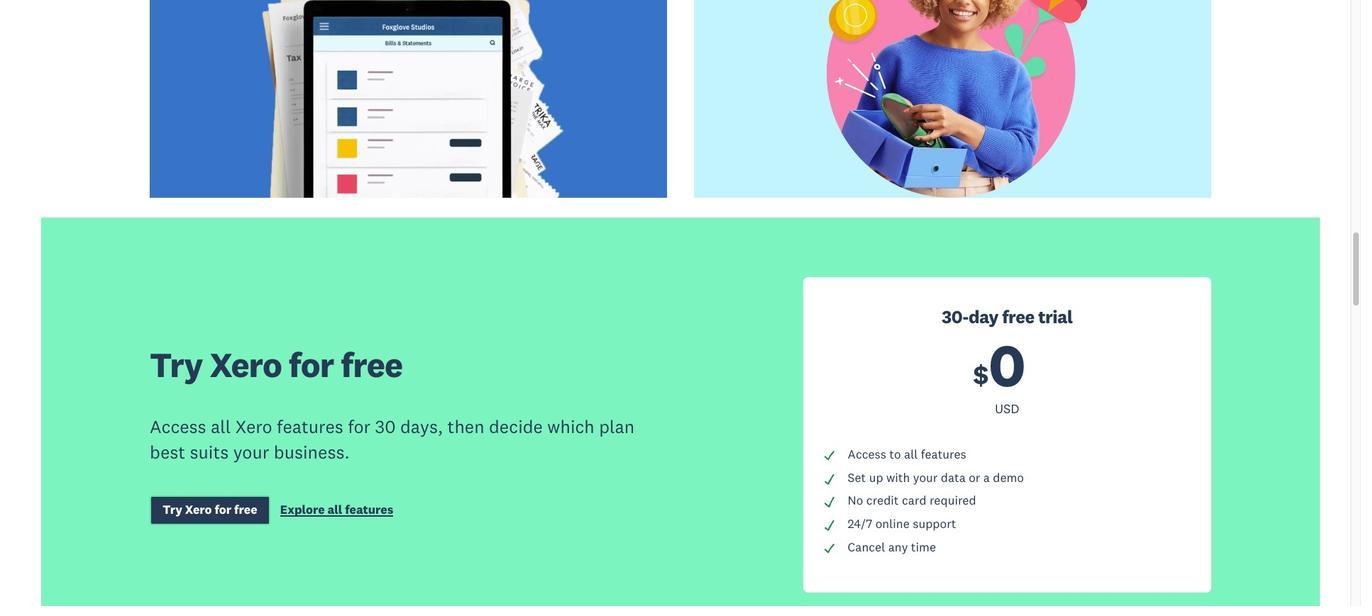 Task type: vqa. For each thing, say whether or not it's contained in the screenshot.
it
no



Task type: describe. For each thing, give the bounding box(es) containing it.
up
[[869, 470, 883, 486]]

suits
[[190, 442, 229, 464]]

0 vertical spatial try
[[150, 344, 203, 387]]

0 horizontal spatial free
[[234, 503, 257, 518]]

included image for 24/7 online support
[[823, 519, 836, 532]]

with
[[886, 470, 910, 486]]

time
[[911, 540, 936, 556]]

a retail store owner holds a shoe box and smiles at the camera image
[[803, 0, 1103, 198]]

required
[[930, 494, 976, 509]]

support
[[913, 517, 956, 532]]

any
[[888, 540, 908, 556]]

usd
[[995, 401, 1020, 418]]

included image for access to all features
[[823, 450, 836, 463]]

included image for cancel any time
[[823, 543, 836, 555]]

or
[[969, 470, 980, 486]]

1 vertical spatial try
[[163, 503, 182, 518]]

$ 0
[[973, 328, 1026, 402]]

a
[[983, 470, 990, 486]]

days,
[[400, 416, 443, 439]]

0 vertical spatial xero
[[210, 344, 282, 387]]

for inside access all xero features for 30 days, then decide which plan best suits your business.
[[348, 416, 371, 439]]

explore all features
[[280, 503, 393, 518]]

access to all features
[[848, 447, 966, 463]]

card
[[902, 494, 927, 509]]

which
[[547, 416, 595, 439]]

explore all features link
[[280, 503, 393, 522]]

all for features
[[328, 503, 342, 518]]

1 vertical spatial free
[[341, 344, 403, 387]]

credit
[[866, 494, 899, 509]]

0 horizontal spatial for
[[215, 503, 231, 518]]

trial
[[1038, 306, 1073, 329]]

cancel
[[848, 540, 885, 556]]

included image for set up with your data or a demo
[[823, 473, 836, 486]]

features for all
[[921, 447, 966, 463]]

data
[[941, 470, 966, 486]]

access for access all xero features for 30 days, then decide which plan best suits your business.
[[150, 416, 206, 439]]

no
[[848, 494, 863, 509]]



Task type: locate. For each thing, give the bounding box(es) containing it.
no credit card required
[[848, 494, 976, 509]]

try xero for free
[[150, 344, 403, 387], [163, 503, 257, 518]]

0 vertical spatial for
[[289, 344, 334, 387]]

decide
[[489, 416, 543, 439]]

features
[[277, 416, 343, 439], [921, 447, 966, 463], [345, 503, 393, 518]]

all for xero
[[211, 416, 231, 439]]

0 horizontal spatial features
[[277, 416, 343, 439]]

access inside access all xero features for 30 days, then decide which plan best suits your business.
[[150, 416, 206, 439]]

2 vertical spatial features
[[345, 503, 393, 518]]

2 vertical spatial for
[[215, 503, 231, 518]]

2 included image from the top
[[823, 496, 836, 509]]

included image left 24/7
[[823, 519, 836, 532]]

1 included image from the top
[[823, 450, 836, 463]]

1 vertical spatial features
[[921, 447, 966, 463]]

30-
[[942, 306, 969, 329]]

included image left no
[[823, 496, 836, 509]]

your
[[233, 442, 269, 464], [913, 470, 938, 486]]

2 horizontal spatial for
[[348, 416, 371, 439]]

2 vertical spatial free
[[234, 503, 257, 518]]

try xero for free link
[[150, 496, 270, 526]]

24/7
[[848, 517, 872, 532]]

free
[[1002, 306, 1035, 329], [341, 344, 403, 387], [234, 503, 257, 518]]

1 horizontal spatial features
[[345, 503, 393, 518]]

features right explore
[[345, 503, 393, 518]]

xero
[[210, 344, 282, 387], [235, 416, 272, 439], [185, 503, 212, 518]]

2 included image from the top
[[823, 519, 836, 532]]

$
[[973, 359, 989, 392]]

your right suits
[[233, 442, 269, 464]]

included image
[[823, 473, 836, 486], [823, 519, 836, 532]]

2 horizontal spatial free
[[1002, 306, 1035, 329]]

0 vertical spatial try xero for free
[[150, 344, 403, 387]]

1 vertical spatial xero
[[235, 416, 272, 439]]

day
[[969, 306, 999, 329]]

0 horizontal spatial access
[[150, 416, 206, 439]]

free right day
[[1002, 306, 1035, 329]]

0 horizontal spatial your
[[233, 442, 269, 464]]

3 included image from the top
[[823, 543, 836, 555]]

all right explore
[[328, 503, 342, 518]]

0 vertical spatial free
[[1002, 306, 1035, 329]]

all inside access all xero features for 30 days, then decide which plan best suits your business.
[[211, 416, 231, 439]]

to
[[889, 447, 901, 463]]

features inside access all xero features for 30 days, then decide which plan best suits your business.
[[277, 416, 343, 439]]

included image left cancel
[[823, 543, 836, 555]]

xero inside try xero for free link
[[185, 503, 212, 518]]

1 vertical spatial included image
[[823, 496, 836, 509]]

1 horizontal spatial all
[[328, 503, 342, 518]]

then
[[448, 416, 484, 439]]

0 vertical spatial your
[[233, 442, 269, 464]]

features up business.
[[277, 416, 343, 439]]

1 vertical spatial all
[[904, 447, 918, 463]]

free left explore
[[234, 503, 257, 518]]

your up card
[[913, 470, 938, 486]]

1 vertical spatial your
[[913, 470, 938, 486]]

included image for no credit card required
[[823, 496, 836, 509]]

all
[[211, 416, 231, 439], [904, 447, 918, 463], [328, 503, 342, 518]]

1 vertical spatial try xero for free
[[163, 503, 257, 518]]

2 vertical spatial included image
[[823, 543, 836, 555]]

your inside access all xero features for 30 days, then decide which plan best suits your business.
[[233, 442, 269, 464]]

free up 30
[[341, 344, 403, 387]]

included image left set
[[823, 473, 836, 486]]

included image left to
[[823, 450, 836, 463]]

plan
[[599, 416, 635, 439]]

1 horizontal spatial free
[[341, 344, 403, 387]]

2 horizontal spatial all
[[904, 447, 918, 463]]

access up up
[[848, 447, 886, 463]]

explore
[[280, 503, 325, 518]]

1 vertical spatial included image
[[823, 519, 836, 532]]

for
[[289, 344, 334, 387], [348, 416, 371, 439], [215, 503, 231, 518]]

features for xero
[[277, 416, 343, 439]]

all right to
[[904, 447, 918, 463]]

0
[[989, 328, 1026, 402]]

2 vertical spatial xero
[[185, 503, 212, 518]]

access all xero features for 30 days, then decide which plan best suits your business.
[[150, 416, 635, 464]]

0 vertical spatial included image
[[823, 450, 836, 463]]

best
[[150, 442, 185, 464]]

a tablet device shows scanned bills and statements over a pile of paperwork image
[[204, 0, 613, 198]]

cancel any time
[[848, 540, 936, 556]]

all up suits
[[211, 416, 231, 439]]

0 horizontal spatial all
[[211, 416, 231, 439]]

24/7 online support
[[848, 517, 956, 532]]

access up the best
[[150, 416, 206, 439]]

set up with your data or a demo
[[848, 470, 1024, 486]]

1 horizontal spatial your
[[913, 470, 938, 486]]

included image
[[823, 450, 836, 463], [823, 496, 836, 509], [823, 543, 836, 555]]

2 horizontal spatial features
[[921, 447, 966, 463]]

0 vertical spatial access
[[150, 416, 206, 439]]

business.
[[274, 442, 350, 464]]

0 vertical spatial features
[[277, 416, 343, 439]]

demo
[[993, 470, 1024, 486]]

2 vertical spatial all
[[328, 503, 342, 518]]

1 horizontal spatial for
[[289, 344, 334, 387]]

xero inside access all xero features for 30 days, then decide which plan best suits your business.
[[235, 416, 272, 439]]

access for access to all features
[[848, 447, 886, 463]]

1 vertical spatial access
[[848, 447, 886, 463]]

set
[[848, 470, 866, 486]]

30-day free trial
[[942, 306, 1073, 329]]

access
[[150, 416, 206, 439], [848, 447, 886, 463]]

0 vertical spatial included image
[[823, 473, 836, 486]]

1 included image from the top
[[823, 473, 836, 486]]

try
[[150, 344, 203, 387], [163, 503, 182, 518]]

features up set up with your data or a demo
[[921, 447, 966, 463]]

1 horizontal spatial access
[[848, 447, 886, 463]]

0 vertical spatial all
[[211, 416, 231, 439]]

30
[[375, 416, 396, 439]]

1 vertical spatial for
[[348, 416, 371, 439]]

online
[[875, 517, 910, 532]]



